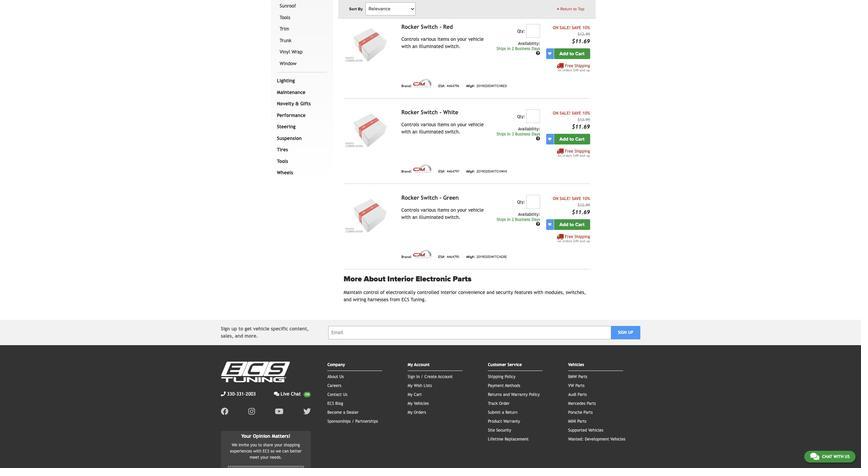Task type: describe. For each thing, give the bounding box(es) containing it.
we
[[276, 450, 281, 454]]

controlled
[[417, 290, 439, 296]]

create
[[425, 375, 437, 380]]

business for red
[[515, 46, 531, 51]]

question circle image for rocker switch - white
[[536, 137, 540, 141]]

phone image
[[221, 392, 226, 397]]

sale! for rocker switch - red
[[560, 25, 571, 30]]

controls for rocker switch - red
[[401, 36, 419, 42]]

customer service
[[488, 363, 522, 368]]

ecs blog link
[[327, 402, 343, 407]]

mini
[[568, 420, 576, 425]]

track order
[[488, 402, 510, 407]]

product
[[488, 420, 502, 425]]

maintenance link
[[276, 87, 325, 98]]

1 vertical spatial /
[[352, 420, 354, 425]]

controls various items on your vehicle with an illuminated switch. for white
[[401, 122, 484, 135]]

performance link
[[276, 110, 325, 121]]

vehicle for rocker switch - white
[[468, 122, 484, 127]]

product warranty link
[[488, 420, 520, 425]]

cart for red
[[575, 51, 585, 57]]

vehicle inside the sign up to get vehicle specific content, sales, and more.
[[253, 327, 269, 332]]

ships for rocker switch - green
[[497, 218, 506, 222]]

needs.
[[270, 456, 282, 461]]

vehicle for rocker switch - red
[[468, 36, 484, 42]]

sign up to get vehicle specific content, sales, and more.
[[221, 327, 309, 339]]

mini parts link
[[568, 420, 587, 425]]

us for about us
[[340, 375, 344, 380]]

your for rocker switch - green
[[457, 208, 467, 213]]

product warranty
[[488, 420, 520, 425]]

1 vertical spatial tools link
[[276, 156, 325, 168]]

0 vertical spatial about
[[364, 275, 386, 284]]

$12.99 for rocker switch - red
[[578, 32, 590, 37]]

2003
[[246, 392, 256, 397]]

with inside maintain control of electronically controlled interior convenience and security features with modules, switches, and wiring harnesses from ecs tuning.
[[534, 290, 543, 296]]

tires link
[[276, 145, 325, 156]]

convenience
[[458, 290, 485, 296]]

add to wish list image for red
[[548, 52, 552, 55]]

my cart link
[[408, 393, 422, 398]]

careers link
[[327, 384, 341, 389]]

comments image
[[810, 453, 820, 461]]

wanted: development vehicles link
[[568, 438, 626, 442]]

my orders
[[408, 411, 426, 416]]

parts up convenience
[[453, 275, 472, 284]]

1 horizontal spatial ecs
[[327, 402, 334, 407]]

free shipping on orders $49 and up for rocker switch - green
[[558, 235, 590, 243]]

red
[[443, 24, 453, 30]]

availability: for rocker switch - white
[[518, 127, 540, 132]]

add to cart button for rocker switch - green
[[554, 220, 590, 230]]

my cart
[[408, 393, 422, 398]]

wrap
[[292, 49, 303, 55]]

site security
[[488, 429, 511, 434]]

es#: 4464797
[[438, 170, 459, 174]]

up for rocker switch - red
[[586, 68, 590, 72]]

to inside "link"
[[573, 7, 577, 11]]

supported vehicles
[[568, 429, 603, 434]]

vehicles right development
[[611, 438, 626, 442]]

with down rocker switch - white link
[[401, 129, 411, 135]]

novelty
[[277, 101, 294, 107]]

mini parts
[[568, 420, 587, 425]]

interior
[[441, 290, 457, 296]]

on sale!                         save 10% $12.99 $11.69 for rocker switch - white
[[553, 111, 590, 130]]

payment
[[488, 384, 504, 389]]

ships for rocker switch - white
[[497, 132, 506, 137]]

brand: for rocker switch - red
[[401, 84, 412, 88]]

facebook logo image
[[221, 408, 228, 416]]

caret up image
[[557, 7, 559, 11]]

up for rocker switch - white
[[586, 154, 590, 158]]

submit
[[488, 411, 501, 416]]

add to cart button for rocker switch - white
[[554, 134, 590, 145]]

become
[[327, 411, 342, 416]]

save for green
[[572, 197, 581, 201]]

2019020switchred
[[477, 84, 507, 88]]

parts for audi parts
[[578, 393, 587, 398]]

availability: for rocker switch - red
[[518, 41, 540, 46]]

add to cart for rocker switch - white
[[560, 136, 585, 142]]

free shipping on orders $49 and up for rocker switch - red
[[558, 64, 590, 72]]

lighting
[[277, 78, 295, 84]]

sunroof link
[[278, 0, 325, 12]]

add to cart button for rocker switch - red
[[554, 48, 590, 59]]

0 horizontal spatial policy
[[505, 375, 516, 380]]

contact us
[[327, 393, 347, 398]]

vinyl wrap
[[280, 49, 303, 55]]

vehicle for rocker switch - green
[[468, 208, 484, 213]]

better
[[290, 450, 302, 454]]

meet
[[250, 456, 259, 461]]

rocker switch - red
[[401, 24, 453, 30]]

maintain control of electronically controlled interior convenience and security features with modules, switches, and wiring harnesses from ecs tuning.
[[344, 290, 586, 303]]

switch for green
[[421, 195, 438, 201]]

become a dealer
[[327, 411, 359, 416]]

an for rocker switch - red
[[412, 44, 418, 49]]

sign for sign up to get vehicle specific content, sales, and more.
[[221, 327, 230, 332]]

1 horizontal spatial policy
[[529, 393, 540, 398]]

chat with us link
[[804, 452, 856, 463]]

thumbnail image image for rocker switch - red
[[344, 24, 396, 63]]

add for red
[[560, 51, 568, 57]]

live chat
[[281, 392, 301, 397]]

suspension
[[277, 136, 302, 141]]

shipping for rocker switch - red
[[575, 64, 590, 68]]

interior
[[388, 275, 414, 284]]

3
[[512, 132, 514, 137]]

availability: for rocker switch - green
[[518, 212, 540, 217]]

your opinion matters!
[[241, 434, 290, 440]]

in for rocker switch - green
[[507, 218, 511, 222]]

10% for rocker switch - green
[[582, 197, 590, 201]]

service
[[508, 363, 522, 368]]

4464795
[[447, 256, 459, 259]]

sale! for rocker switch - white
[[560, 111, 571, 116]]

various for red
[[421, 36, 436, 42]]

sign for sign up
[[618, 331, 627, 336]]

returns and warranty policy link
[[488, 393, 540, 398]]

shipping policy
[[488, 375, 516, 380]]

mercedes parts
[[568, 402, 596, 407]]

parts for mercedes parts
[[587, 402, 596, 407]]

add for green
[[560, 222, 568, 228]]

a for become
[[343, 411, 345, 416]]

Email email field
[[328, 326, 611, 340]]

thumbnail image image for rocker switch - green
[[344, 195, 396, 234]]

1 vertical spatial chat
[[822, 455, 832, 460]]

contact
[[327, 393, 342, 398]]

trim
[[280, 26, 289, 32]]

my vehicles
[[408, 402, 429, 407]]

of
[[380, 290, 385, 296]]

window
[[280, 61, 297, 66]]

free for red
[[565, 64, 573, 68]]

330-331-2003
[[227, 392, 256, 397]]

order
[[499, 402, 510, 407]]

on for green
[[553, 197, 559, 201]]

lighting link
[[276, 75, 325, 87]]

cjm industries - corporate logo image for white
[[413, 165, 432, 173]]

parts for bmw parts
[[578, 375, 588, 380]]

parts for porsche parts
[[584, 411, 593, 416]]

site security link
[[488, 429, 511, 434]]

$11.69 for rocker switch - green
[[572, 209, 590, 216]]

orders for white
[[563, 154, 572, 158]]

330-
[[227, 392, 236, 397]]

novelty & gifts
[[277, 101, 311, 107]]

various for white
[[421, 122, 436, 127]]

to inside we invite you to share your shopping experiences with ecs so we can better meet your needs.
[[258, 443, 262, 448]]

thumbnail image image for rocker switch - white
[[344, 110, 396, 149]]

ecs tuning image
[[221, 362, 290, 383]]

business for white
[[515, 132, 531, 137]]

4464797
[[447, 170, 459, 174]]

10% for rocker switch - white
[[582, 111, 590, 116]]

wheels
[[277, 170, 293, 176]]

we
[[232, 443, 237, 448]]

330-331-2003 link
[[221, 391, 256, 398]]

switch. for green
[[445, 215, 461, 220]]

careers
[[327, 384, 341, 389]]

porsche parts link
[[568, 411, 593, 416]]

brand: for rocker switch - white
[[401, 170, 412, 174]]

with down rocker switch - red link
[[401, 44, 411, 49]]

top
[[578, 7, 585, 11]]

white
[[443, 109, 458, 116]]

$12.99 for rocker switch - white
[[578, 117, 590, 122]]

mfg#: 2019020switchwhi
[[466, 170, 507, 174]]

cjm industries - corporate logo image for green
[[413, 250, 432, 259]]

controls for rocker switch - white
[[401, 122, 419, 127]]

$49 for rocker switch - white
[[573, 154, 579, 158]]

1 vertical spatial return
[[505, 411, 518, 416]]

chat with us
[[822, 455, 850, 460]]

vehicles up bmw parts
[[568, 363, 584, 368]]

free for green
[[565, 235, 573, 240]]

orders for green
[[563, 240, 572, 243]]

illuminated for red
[[419, 44, 444, 49]]

- for white
[[440, 109, 442, 116]]

wheels link
[[276, 168, 325, 179]]

0 vertical spatial account
[[414, 363, 430, 368]]

tuning.
[[411, 297, 426, 303]]

maintain
[[344, 290, 362, 296]]

sponsorships / partnerships
[[327, 420, 378, 425]]

- for red
[[440, 24, 442, 30]]

audi parts
[[568, 393, 587, 398]]

0 vertical spatial /
[[421, 375, 423, 380]]

dealer
[[347, 411, 359, 416]]

rocker switch - white
[[401, 109, 458, 116]]

matters!
[[272, 434, 290, 440]]

parts for vw parts
[[575, 384, 585, 389]]

modules,
[[545, 290, 565, 296]]

ecs inside maintain control of electronically controlled interior convenience and security features with modules, switches, and wiring harnesses from ecs tuning.
[[402, 297, 409, 303]]

save for red
[[572, 25, 581, 30]]



Task type: locate. For each thing, give the bounding box(es) containing it.
us up careers
[[340, 375, 344, 380]]

ships
[[497, 46, 506, 51], [497, 132, 506, 137], [497, 218, 506, 222]]

1 horizontal spatial account
[[438, 375, 453, 380]]

1 qty: from the top
[[517, 29, 525, 34]]

3 business from the top
[[515, 218, 531, 222]]

rocker for rocker switch - red
[[401, 24, 419, 30]]

0 vertical spatial -
[[440, 24, 442, 30]]

about us
[[327, 375, 344, 380]]

mfg#: right 4464797
[[466, 170, 475, 174]]

vinyl wrap link
[[278, 47, 325, 58]]

1 question circle image from the top
[[536, 51, 540, 55]]

3 free from the top
[[565, 235, 573, 240]]

2 illuminated from the top
[[419, 129, 444, 135]]

chat right 'live'
[[291, 392, 301, 397]]

$49 for rocker switch - green
[[573, 240, 579, 243]]

youtube logo image
[[275, 408, 283, 416]]

my wish lists link
[[408, 384, 432, 389]]

my left orders
[[408, 411, 413, 416]]

1 mfg#: from the top
[[466, 84, 475, 88]]

customer
[[488, 363, 506, 368]]

1 my from the top
[[408, 363, 413, 368]]

0 horizontal spatial a
[[343, 411, 345, 416]]

1 horizontal spatial about
[[364, 275, 386, 284]]

2 ships from the top
[[497, 132, 506, 137]]

rocker for rocker switch - white
[[401, 109, 419, 116]]

various down rocker switch - green link
[[421, 208, 436, 213]]

warranty up security
[[503, 420, 520, 425]]

$12.99 for rocker switch - green
[[578, 203, 590, 208]]

ecs down electronically
[[402, 297, 409, 303]]

switch. down red
[[445, 44, 461, 49]]

0 vertical spatial rocker
[[401, 24, 419, 30]]

ecs left so
[[263, 450, 269, 454]]

1 orders from the top
[[563, 68, 572, 72]]

parts for mini parts
[[577, 420, 587, 425]]

on
[[553, 25, 559, 30], [553, 111, 559, 116], [553, 197, 559, 201]]

switch for white
[[421, 109, 438, 116]]

2 items from the top
[[437, 122, 449, 127]]

qty: for rocker switch - green
[[517, 200, 525, 205]]

1 vertical spatial in
[[507, 132, 511, 137]]

from
[[390, 297, 400, 303]]

an down rocker switch - white link
[[412, 129, 418, 135]]

security
[[496, 290, 513, 296]]

2 free shipping on orders $49 and up from the top
[[558, 149, 590, 158]]

3 items from the top
[[437, 208, 449, 213]]

lifetime
[[488, 438, 504, 442]]

in
[[507, 46, 511, 51], [507, 132, 511, 137], [507, 218, 511, 222]]

porsche parts
[[568, 411, 593, 416]]

-
[[440, 24, 442, 30], [440, 109, 442, 116], [440, 195, 442, 201]]

tools link inside the interior subcategories element
[[278, 12, 325, 23]]

my for my cart
[[408, 393, 413, 398]]

sign up
[[618, 331, 633, 336]]

2
[[512, 46, 514, 51], [512, 218, 514, 222]]

free shipping on orders $49 and up
[[558, 64, 590, 72], [558, 149, 590, 158], [558, 235, 590, 243]]

1 horizontal spatial return
[[561, 7, 572, 11]]

mercedes
[[568, 402, 586, 407]]

items down green
[[437, 208, 449, 213]]

controls various items on your vehicle with an illuminated switch. down white
[[401, 122, 484, 135]]

thumbnail image image
[[344, 24, 396, 63], [344, 110, 396, 149], [344, 195, 396, 234]]

2 $11.69 from the top
[[572, 124, 590, 130]]

0 horizontal spatial return
[[505, 411, 518, 416]]

1 sale! from the top
[[560, 25, 571, 30]]

controls down rocker switch - green link
[[401, 208, 419, 213]]

items for green
[[437, 208, 449, 213]]

2 controls various items on your vehicle with an illuminated switch. from the top
[[401, 122, 484, 135]]

0 vertical spatial us
[[340, 375, 344, 380]]

supported
[[568, 429, 587, 434]]

1 es#: from the top
[[438, 84, 445, 88]]

1 $49 from the top
[[573, 68, 579, 72]]

0 vertical spatial question circle image
[[536, 51, 540, 55]]

0 vertical spatial ships in 2 business days
[[497, 46, 540, 51]]

1 vertical spatial on
[[553, 111, 559, 116]]

warranty down methods
[[511, 393, 528, 398]]

question circle image for rocker switch - red
[[536, 51, 540, 55]]

0 vertical spatial $49
[[573, 68, 579, 72]]

1 add to cart from the top
[[560, 51, 585, 57]]

None number field
[[526, 24, 540, 38], [526, 110, 540, 123], [526, 195, 540, 209], [526, 24, 540, 38], [526, 110, 540, 123], [526, 195, 540, 209]]

1 vertical spatial free
[[565, 149, 573, 154]]

steering
[[277, 124, 296, 130]]

0 vertical spatial warranty
[[511, 393, 528, 398]]

mfg#: right 4464796
[[466, 84, 475, 88]]

1 vertical spatial rocker
[[401, 109, 419, 116]]

1 controls various items on your vehicle with an illuminated switch. from the top
[[401, 36, 484, 49]]

0 vertical spatial $11.69
[[572, 38, 590, 45]]

es#: for red
[[438, 84, 445, 88]]

return right caret up 'image'
[[561, 7, 572, 11]]

account right create on the bottom
[[438, 375, 453, 380]]

1 vertical spatial add to cart button
[[554, 134, 590, 145]]

vehicles up wanted: development vehicles
[[588, 429, 603, 434]]

2 vertical spatial cjm industries - corporate logo image
[[413, 250, 432, 259]]

0 vertical spatial add to cart button
[[554, 48, 590, 59]]

1 $11.69 from the top
[[572, 38, 590, 45]]

add to cart button
[[554, 48, 590, 59], [554, 134, 590, 145], [554, 220, 590, 230]]

10% for rocker switch - red
[[582, 25, 590, 30]]

2 brand: from the top
[[401, 170, 412, 174]]

chat right comments icon
[[822, 455, 832, 460]]

0 vertical spatial 2
[[512, 46, 514, 51]]

2 vertical spatial switch.
[[445, 215, 461, 220]]

tools link
[[278, 12, 325, 23], [276, 156, 325, 168]]

0 vertical spatial in
[[507, 46, 511, 51]]

es#:
[[438, 84, 445, 88], [438, 170, 445, 174], [438, 256, 445, 259]]

various down rocker switch - white
[[421, 122, 436, 127]]

0 vertical spatial an
[[412, 44, 418, 49]]

tools inside the interior subcategories element
[[280, 15, 290, 20]]

2 qty: from the top
[[517, 114, 525, 119]]

1 thumbnail image image from the top
[[344, 24, 396, 63]]

2 for red
[[512, 46, 514, 51]]

with up 'meet'
[[253, 450, 262, 454]]

cart for white
[[575, 136, 585, 142]]

2 a from the left
[[502, 411, 504, 416]]

switch. down white
[[445, 129, 461, 135]]

2 cjm industries - corporate logo image from the top
[[413, 165, 432, 173]]

331-
[[236, 392, 246, 397]]

track
[[488, 402, 498, 407]]

controls down rocker switch - red link
[[401, 36, 419, 42]]

&
[[296, 101, 299, 107]]

add to cart for rocker switch - red
[[560, 51, 585, 57]]

sign inside the sign up to get vehicle specific content, sales, and more.
[[221, 327, 230, 332]]

return down order in the right bottom of the page
[[505, 411, 518, 416]]

2 add to cart from the top
[[560, 136, 585, 142]]

ships for rocker switch - red
[[497, 46, 506, 51]]

2 availability: from the top
[[518, 127, 540, 132]]

shipping for rocker switch - green
[[575, 235, 590, 240]]

parts right vw
[[575, 384, 585, 389]]

3 add to cart button from the top
[[554, 220, 590, 230]]

sponsorships
[[327, 420, 351, 425]]

3 ships from the top
[[497, 218, 506, 222]]

0 vertical spatial ships
[[497, 46, 506, 51]]

2 vertical spatial on sale!                         save 10% $12.99 $11.69
[[553, 197, 590, 216]]

tools
[[280, 15, 290, 20], [277, 159, 288, 164]]

parts right bmw
[[578, 375, 588, 380]]

warranty
[[511, 393, 528, 398], [503, 420, 520, 425]]

about up careers
[[327, 375, 338, 380]]

0 vertical spatial policy
[[505, 375, 516, 380]]

0 vertical spatial brand:
[[401, 84, 412, 88]]

2 vertical spatial illuminated
[[419, 215, 444, 220]]

3 on from the top
[[553, 197, 559, 201]]

up inside the sign up to get vehicle specific content, sales, and more.
[[232, 327, 237, 332]]

1 free from the top
[[565, 64, 573, 68]]

with down rocker switch - green link
[[401, 215, 411, 220]]

0 vertical spatial orders
[[563, 68, 572, 72]]

shopping
[[284, 443, 300, 448]]

trunk link
[[278, 35, 325, 47]]

days for rocker switch - white
[[532, 132, 540, 137]]

account up in
[[414, 363, 430, 368]]

with inside we invite you to share your shopping experiences with ecs so we can better meet your needs.
[[253, 450, 262, 454]]

2 thumbnail image image from the top
[[344, 110, 396, 149]]

us right comments icon
[[845, 455, 850, 460]]

items down red
[[437, 36, 449, 42]]

1 ships in 2 business days from the top
[[497, 46, 540, 51]]

2 controls from the top
[[401, 122, 419, 127]]

1 vertical spatial days
[[532, 132, 540, 137]]

$11.69 for rocker switch - red
[[572, 38, 590, 45]]

0 vertical spatial days
[[532, 46, 540, 51]]

0 vertical spatial sale!
[[560, 25, 571, 30]]

an for rocker switch - white
[[412, 129, 418, 135]]

free shipping on orders $49 and up for rocker switch - white
[[558, 149, 590, 158]]

3 $12.99 from the top
[[578, 203, 590, 208]]

- left white
[[440, 109, 442, 116]]

2 switch from the top
[[421, 109, 438, 116]]

1 vertical spatial business
[[515, 132, 531, 137]]

in
[[416, 375, 420, 380]]

comments image
[[274, 392, 279, 397]]

2 10% from the top
[[582, 111, 590, 116]]

3 add from the top
[[560, 222, 568, 228]]

controls down rocker switch - white link
[[401, 122, 419, 127]]

and inside the sign up to get vehicle specific content, sales, and more.
[[235, 334, 243, 339]]

2 - from the top
[[440, 109, 442, 116]]

1 items from the top
[[437, 36, 449, 42]]

0 vertical spatial free
[[565, 64, 573, 68]]

free for white
[[565, 149, 573, 154]]

2 vertical spatial on
[[553, 197, 559, 201]]

0 horizontal spatial chat
[[291, 392, 301, 397]]

my
[[408, 363, 413, 368], [408, 384, 413, 389], [408, 393, 413, 398], [408, 402, 413, 407], [408, 411, 413, 416]]

2 question circle image from the top
[[536, 137, 540, 141]]

my for my vehicles
[[408, 402, 413, 407]]

2 on sale!                         save 10% $12.99 $11.69 from the top
[[553, 111, 590, 130]]

1 vertical spatial save
[[572, 111, 581, 116]]

sign in / create account
[[408, 375, 453, 380]]

illuminated down rocker switch - red at the top of the page
[[419, 44, 444, 49]]

question circle image
[[536, 223, 540, 227]]

sale! for rocker switch - green
[[560, 197, 571, 201]]

1 in from the top
[[507, 46, 511, 51]]

2 sale! from the top
[[560, 111, 571, 116]]

mfg#: for rocker switch - red
[[466, 84, 475, 88]]

an down rocker switch - red link
[[412, 44, 418, 49]]

parts down mercedes parts
[[584, 411, 593, 416]]

shipping policy link
[[488, 375, 516, 380]]

es#: left 4464797
[[438, 170, 445, 174]]

your
[[241, 434, 251, 440]]

1 vertical spatial warranty
[[503, 420, 520, 425]]

my for my orders
[[408, 411, 413, 416]]

in for rocker switch - red
[[507, 46, 511, 51]]

0 vertical spatial add
[[560, 51, 568, 57]]

2 for green
[[512, 218, 514, 222]]

controls various items on your vehicle with an illuminated switch. down green
[[401, 208, 484, 220]]

3 brand: from the top
[[401, 256, 412, 259]]

cjm industries - corporate logo image left es#: 4464796
[[413, 79, 432, 88]]

1 add to cart button from the top
[[554, 48, 590, 59]]

2 horizontal spatial sign
[[618, 331, 627, 336]]

parts up mercedes parts
[[578, 393, 587, 398]]

2 various from the top
[[421, 122, 436, 127]]

experiences
[[230, 450, 252, 454]]

$11.69 for rocker switch - white
[[572, 124, 590, 130]]

1 vertical spatial qty:
[[517, 114, 525, 119]]

chat
[[291, 392, 301, 397], [822, 455, 832, 460]]

electronically
[[386, 290, 416, 296]]

3 mfg#: from the top
[[466, 256, 475, 259]]

return inside "link"
[[561, 7, 572, 11]]

vehicles up orders
[[414, 402, 429, 407]]

2 vertical spatial us
[[845, 455, 850, 460]]

1 vertical spatial brand:
[[401, 170, 412, 174]]

vw
[[568, 384, 574, 389]]

more about interior electronic parts
[[344, 275, 472, 284]]

question circle image
[[536, 51, 540, 55], [536, 137, 540, 141]]

3 controls various items on your vehicle with an illuminated switch. from the top
[[401, 208, 484, 220]]

3 thumbnail image image from the top
[[344, 195, 396, 234]]

10%
[[582, 25, 590, 30], [582, 111, 590, 116], [582, 197, 590, 201]]

2 vertical spatial an
[[412, 215, 418, 220]]

1 illuminated from the top
[[419, 44, 444, 49]]

add to wish list image
[[548, 52, 552, 55], [548, 223, 552, 227]]

2 vertical spatial rocker
[[401, 195, 419, 201]]

2 vertical spatial -
[[440, 195, 442, 201]]

control
[[364, 290, 379, 296]]

1 vertical spatial account
[[438, 375, 453, 380]]

3 my from the top
[[408, 393, 413, 398]]

switch left red
[[421, 24, 438, 30]]

cjm industries - corporate logo image for red
[[413, 79, 432, 88]]

3 on sale!                         save 10% $12.99 $11.69 from the top
[[553, 197, 590, 216]]

3 rocker from the top
[[401, 195, 419, 201]]

qty:
[[517, 29, 525, 34], [517, 114, 525, 119], [517, 200, 525, 205]]

a
[[343, 411, 345, 416], [502, 411, 504, 416]]

mfg#:
[[466, 84, 475, 88], [466, 170, 475, 174], [466, 256, 475, 259]]

about
[[364, 275, 386, 284], [327, 375, 338, 380]]

1 vertical spatial controls various items on your vehicle with an illuminated switch.
[[401, 122, 484, 135]]

novelty & gifts link
[[276, 98, 325, 110]]

1 - from the top
[[440, 24, 442, 30]]

sponsorships / partnerships link
[[327, 420, 378, 425]]

sign up button
[[611, 326, 640, 340]]

a for submit
[[502, 411, 504, 416]]

2 vertical spatial free shipping on orders $49 and up
[[558, 235, 590, 243]]

2 vertical spatial 10%
[[582, 197, 590, 201]]

0 vertical spatial switch
[[421, 24, 438, 30]]

3 save from the top
[[572, 197, 581, 201]]

1 vertical spatial switch.
[[445, 129, 461, 135]]

0 vertical spatial 10%
[[582, 25, 590, 30]]

1 vertical spatial items
[[437, 122, 449, 127]]

2 vertical spatial add to cart button
[[554, 220, 590, 230]]

instagram logo image
[[248, 408, 255, 416]]

sign for sign in / create account
[[408, 375, 415, 380]]

2 on from the top
[[553, 111, 559, 116]]

1 vertical spatial availability:
[[518, 127, 540, 132]]

- for green
[[440, 195, 442, 201]]

2 add to wish list image from the top
[[548, 223, 552, 227]]

twitter logo image
[[303, 408, 311, 416]]

3 days from the top
[[532, 218, 540, 222]]

shipping for rocker switch - white
[[575, 149, 590, 154]]

es#: left 4464795 at the right bottom of page
[[438, 256, 445, 259]]

vinyl
[[280, 49, 290, 55]]

controls various items on your vehicle with an illuminated switch. for red
[[401, 36, 484, 49]]

1 vertical spatial orders
[[563, 154, 572, 158]]

tools down tires
[[277, 159, 288, 164]]

3 cjm industries - corporate logo image from the top
[[413, 250, 432, 259]]

business for green
[[515, 218, 531, 222]]

3 switch from the top
[[421, 195, 438, 201]]

switch. for white
[[445, 129, 461, 135]]

availability:
[[518, 41, 540, 46], [518, 127, 540, 132], [518, 212, 540, 217]]

2 vertical spatial switch
[[421, 195, 438, 201]]

1 add from the top
[[560, 51, 568, 57]]

on sale!                         save 10% $12.99 $11.69 for rocker switch - red
[[553, 25, 590, 45]]

1 vertical spatial add
[[560, 136, 568, 142]]

0 vertical spatial illuminated
[[419, 44, 444, 49]]

2 vertical spatial es#:
[[438, 256, 445, 259]]

1 vertical spatial $12.99
[[578, 117, 590, 122]]

3 10% from the top
[[582, 197, 590, 201]]

3 an from the top
[[412, 215, 418, 220]]

4 my from the top
[[408, 402, 413, 407]]

3 in from the top
[[507, 218, 511, 222]]

3 qty: from the top
[[517, 200, 525, 205]]

shipping
[[575, 64, 590, 68], [575, 149, 590, 154], [575, 235, 590, 240], [488, 375, 504, 380]]

an for rocker switch - green
[[412, 215, 418, 220]]

switch left green
[[421, 195, 438, 201]]

3 availability: from the top
[[518, 212, 540, 217]]

1 on from the top
[[553, 25, 559, 30]]

3 illuminated from the top
[[419, 215, 444, 220]]

2 vertical spatial add to cart
[[560, 222, 585, 228]]

1 vertical spatial 10%
[[582, 111, 590, 116]]

tools up trim
[[280, 15, 290, 20]]

cjm industries - corporate logo image left es#: 4464797
[[413, 165, 432, 173]]

1 save from the top
[[572, 25, 581, 30]]

1 business from the top
[[515, 46, 531, 51]]

about up 'control'
[[364, 275, 386, 284]]

2 switch. from the top
[[445, 129, 461, 135]]

sunroof
[[280, 3, 296, 9]]

up
[[586, 68, 590, 72], [586, 154, 590, 158], [586, 240, 590, 243], [232, 327, 237, 332], [628, 331, 633, 336]]

1 vertical spatial ships
[[497, 132, 506, 137]]

schwaben - corporate logo image
[[413, 0, 434, 2]]

2 vertical spatial items
[[437, 208, 449, 213]]

business
[[515, 46, 531, 51], [515, 132, 531, 137], [515, 218, 531, 222]]

up for rocker switch - green
[[586, 240, 590, 243]]

0 vertical spatial save
[[572, 25, 581, 30]]

sign inside button
[[618, 331, 627, 336]]

us right contact
[[343, 393, 347, 398]]

controls for rocker switch - green
[[401, 208, 419, 213]]

on for red
[[553, 25, 559, 30]]

ecs left blog
[[327, 402, 334, 407]]

3 es#: from the top
[[438, 256, 445, 259]]

2 vertical spatial brand:
[[401, 256, 412, 259]]

maintenance
[[277, 90, 306, 95]]

cjm industries - corporate logo image
[[413, 79, 432, 88], [413, 165, 432, 173], [413, 250, 432, 259]]

1 vertical spatial mfg#:
[[466, 170, 475, 174]]

returns and warranty policy
[[488, 393, 540, 398]]

1 an from the top
[[412, 44, 418, 49]]

your for rocker switch - white
[[457, 122, 467, 127]]

replacement
[[505, 438, 529, 442]]

1 cjm industries - corporate logo image from the top
[[413, 79, 432, 88]]

2 add from the top
[[560, 136, 568, 142]]

interior subcategories element
[[277, 0, 327, 73]]

parts up porsche parts
[[587, 402, 596, 407]]

3 sale! from the top
[[560, 197, 571, 201]]

tools link up wheels
[[276, 156, 325, 168]]

- left green
[[440, 195, 442, 201]]

qty: for rocker switch - red
[[517, 29, 525, 34]]

add to wish list image for green
[[548, 223, 552, 227]]

1 free shipping on orders $49 and up from the top
[[558, 64, 590, 72]]

ecs inside we invite you to share your shopping experiences with ecs so we can better meet your needs.
[[263, 450, 269, 454]]

cjm industries - corporate logo image left es#: 4464795
[[413, 250, 432, 259]]

a left dealer
[[343, 411, 345, 416]]

1 vertical spatial $49
[[573, 154, 579, 158]]

my left wish
[[408, 384, 413, 389]]

my up the my wish lists link
[[408, 363, 413, 368]]

tools link down sunroof
[[278, 12, 325, 23]]

2 vertical spatial $11.69
[[572, 209, 590, 216]]

1 add to wish list image from the top
[[548, 52, 552, 55]]

parts down porsche parts
[[577, 420, 587, 425]]

0 vertical spatial switch.
[[445, 44, 461, 49]]

with right 'features'
[[534, 290, 543, 296]]

2 ships in 2 business days from the top
[[497, 218, 540, 222]]

add to wish list image
[[548, 138, 552, 141]]

mfg#: 2019020switchred
[[466, 84, 507, 88]]

1 vertical spatial an
[[412, 129, 418, 135]]

switch.
[[445, 44, 461, 49], [445, 129, 461, 135], [445, 215, 461, 220]]

suspension link
[[276, 133, 325, 145]]

an
[[412, 44, 418, 49], [412, 129, 418, 135], [412, 215, 418, 220]]

1 vertical spatial about
[[327, 375, 338, 380]]

3 - from the top
[[440, 195, 442, 201]]

on for white
[[553, 111, 559, 116]]

3 $11.69 from the top
[[572, 209, 590, 216]]

lifetime replacement
[[488, 438, 529, 442]]

items for white
[[437, 122, 449, 127]]

illuminated down rocker switch - green link
[[419, 215, 444, 220]]

2 in from the top
[[507, 132, 511, 137]]

ships in 3 business days
[[497, 132, 540, 137]]

return
[[561, 7, 572, 11], [505, 411, 518, 416]]

my down my cart link
[[408, 402, 413, 407]]

1 a from the left
[[343, 411, 345, 416]]

us for contact us
[[343, 393, 347, 398]]

1 vertical spatial various
[[421, 122, 436, 127]]

1 vertical spatial cjm industries - corporate logo image
[[413, 165, 432, 173]]

add for white
[[560, 136, 568, 142]]

2 rocker from the top
[[401, 109, 419, 116]]

mfg#: right 4464795 at the right bottom of page
[[466, 256, 475, 259]]

a right 'submit'
[[502, 411, 504, 416]]

/ down dealer
[[352, 420, 354, 425]]

days for rocker switch - green
[[532, 218, 540, 222]]

with right comments icon
[[834, 455, 844, 460]]

days
[[532, 46, 540, 51], [532, 132, 540, 137], [532, 218, 540, 222]]

3 switch. from the top
[[445, 215, 461, 220]]

/
[[421, 375, 423, 380], [352, 420, 354, 425]]

in for rocker switch - white
[[507, 132, 511, 137]]

0 vertical spatial free shipping on orders $49 and up
[[558, 64, 590, 72]]

3 $49 from the top
[[573, 240, 579, 243]]

1 vertical spatial add to cart
[[560, 136, 585, 142]]

switch. down green
[[445, 215, 461, 220]]

1 rocker from the top
[[401, 24, 419, 30]]

rocker switch - green
[[401, 195, 459, 201]]

switch for red
[[421, 24, 438, 30]]

1 vertical spatial ecs
[[327, 402, 334, 407]]

wish
[[414, 384, 423, 389]]

5 my from the top
[[408, 411, 413, 416]]

my up the my vehicles
[[408, 393, 413, 398]]

2 vertical spatial thumbnail image image
[[344, 195, 396, 234]]

add to cart for rocker switch - green
[[560, 222, 585, 228]]

to inside the sign up to get vehicle specific content, sales, and more.
[[239, 327, 243, 332]]

green
[[443, 195, 459, 201]]

1 availability: from the top
[[518, 41, 540, 46]]

2 vertical spatial $12.99
[[578, 203, 590, 208]]

save for white
[[572, 111, 581, 116]]

returns
[[488, 393, 502, 398]]

1 brand: from the top
[[401, 84, 412, 88]]

1 vertical spatial 2
[[512, 218, 514, 222]]

1 various from the top
[[421, 36, 436, 42]]

your for rocker switch - red
[[457, 36, 467, 42]]

days for rocker switch - red
[[532, 46, 540, 51]]

0 horizontal spatial about
[[327, 375, 338, 380]]

cart
[[575, 51, 585, 57], [575, 136, 585, 142], [575, 222, 585, 228], [414, 393, 422, 398]]

ships in 2 business days for rocker switch - red
[[497, 46, 540, 51]]

rocker for rocker switch - green
[[401, 195, 419, 201]]

0 horizontal spatial sign
[[221, 327, 230, 332]]

$49 for rocker switch - red
[[573, 68, 579, 72]]

an down rocker switch - green link
[[412, 215, 418, 220]]

switch left white
[[421, 109, 438, 116]]

up inside button
[[628, 331, 633, 336]]

1 controls from the top
[[401, 36, 419, 42]]

1 horizontal spatial /
[[421, 375, 423, 380]]

3 add to cart from the top
[[560, 222, 585, 228]]

orders
[[414, 411, 426, 416]]

2 $49 from the top
[[573, 154, 579, 158]]

items down white
[[437, 122, 449, 127]]

security
[[496, 429, 511, 434]]

/ right in
[[421, 375, 423, 380]]

my orders link
[[408, 411, 426, 416]]

1 vertical spatial add to wish list image
[[548, 223, 552, 227]]

0 vertical spatial tools link
[[278, 12, 325, 23]]

ships in 2 business days for rocker switch - green
[[497, 218, 540, 222]]

brand: for rocker switch - green
[[401, 256, 412, 259]]

2 vertical spatial in
[[507, 218, 511, 222]]

- left red
[[440, 24, 442, 30]]

illuminated down rocker switch - white
[[419, 129, 444, 135]]

$49
[[573, 68, 579, 72], [573, 154, 579, 158], [573, 240, 579, 243]]

1 on sale!                         save 10% $12.99 $11.69 from the top
[[553, 25, 590, 45]]

es#: left 4464796
[[438, 84, 445, 88]]

2 add to cart button from the top
[[554, 134, 590, 145]]

mfg#: for rocker switch - green
[[466, 256, 475, 259]]

3 orders from the top
[[563, 240, 572, 243]]

so
[[271, 450, 275, 454]]

various down rocker switch - red at the top of the page
[[421, 36, 436, 42]]

items
[[437, 36, 449, 42], [437, 122, 449, 127], [437, 208, 449, 213]]

2 vertical spatial qty:
[[517, 200, 525, 205]]

0 vertical spatial on
[[553, 25, 559, 30]]

2 mfg#: from the top
[[466, 170, 475, 174]]

1 horizontal spatial chat
[[822, 455, 832, 460]]

1 vertical spatial tools
[[277, 159, 288, 164]]

to
[[573, 7, 577, 11], [570, 51, 574, 57], [570, 136, 574, 142], [570, 222, 574, 228], [239, 327, 243, 332], [258, 443, 262, 448]]

0 vertical spatial cjm industries - corporate logo image
[[413, 79, 432, 88]]

controls various items on your vehicle with an illuminated switch. down red
[[401, 36, 484, 49]]

mfg#: for rocker switch - white
[[466, 170, 475, 174]]

can
[[282, 450, 289, 454]]



Task type: vqa. For each thing, say whether or not it's contained in the screenshot.


